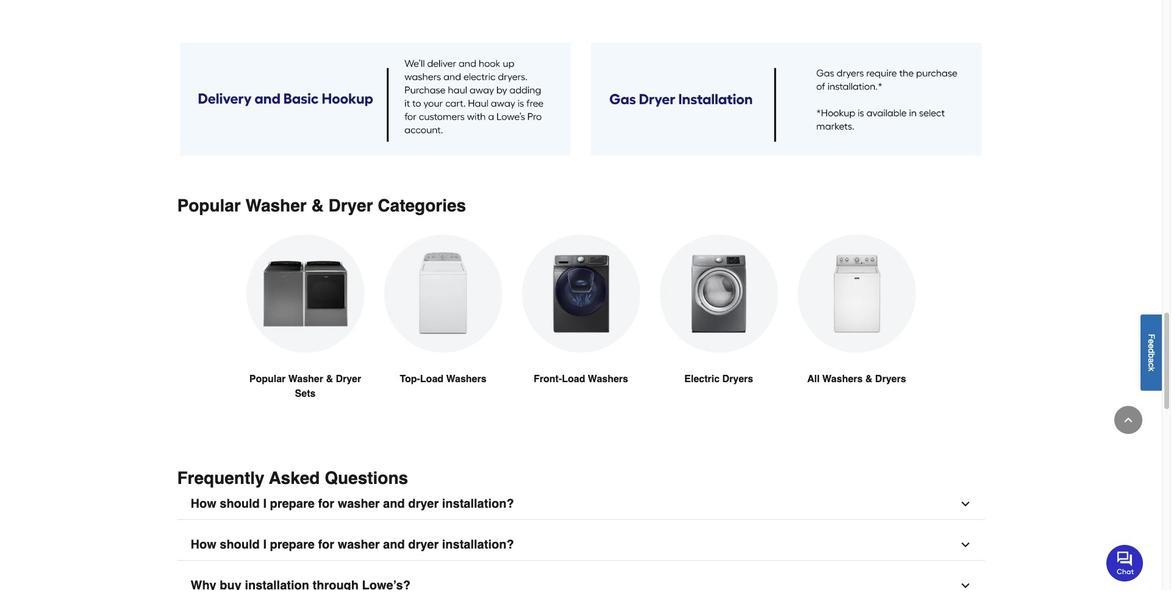 Task type: vqa. For each thing, say whether or not it's contained in the screenshot.
Stainless steel
no



Task type: describe. For each thing, give the bounding box(es) containing it.
popular for popular washer & dryer sets
[[249, 374, 286, 385]]

for for 1st 'how should i prepare for washer and dryer installation?' button from the bottom of the page
[[318, 538, 335, 552]]

chevron down image for 2nd 'how should i prepare for washer and dryer installation?' button from the bottom of the page
[[960, 498, 972, 511]]

a
[[1147, 358, 1157, 363]]

b
[[1147, 354, 1157, 358]]

dryer for categories
[[329, 196, 373, 215]]

2 i from the top
[[263, 538, 267, 552]]

we'll deliver and hook up washers and electric dryers. purchase haul away by adding it to your cart. image
[[180, 43, 572, 157]]

c
[[1147, 363, 1157, 367]]

installation? for 1st 'how should i prepare for washer and dryer installation?' button from the bottom of the page
[[442, 538, 514, 552]]

popular washer & dryer sets link
[[246, 235, 365, 431]]

1 how should i prepare for washer and dryer installation? from the top
[[191, 497, 514, 511]]

should for 2nd 'how should i prepare for washer and dryer installation?' button from the bottom of the page
[[220, 497, 260, 511]]

2 prepare from the top
[[270, 538, 315, 552]]

front-load washers
[[534, 374, 629, 385]]

d
[[1147, 349, 1157, 354]]

chevron down image for 1st 'how should i prepare for washer and dryer installation?' button from the bottom of the page
[[960, 539, 972, 551]]

dryer for sets
[[336, 374, 361, 385]]

frequently asked questions
[[177, 468, 408, 488]]

should for 1st 'how should i prepare for washer and dryer installation?' button from the bottom of the page
[[220, 538, 260, 552]]

f e e d b a c k button
[[1141, 315, 1163, 391]]

a white top-load washer. image for washers
[[798, 235, 916, 353]]

frequently
[[177, 468, 265, 488]]

and for 2nd 'how should i prepare for washer and dryer installation?' button from the bottom of the page
[[383, 497, 405, 511]]

questions
[[325, 468, 408, 488]]

front-
[[534, 374, 562, 385]]

popular for popular washer & dryer categories
[[177, 196, 241, 215]]

all washers & dryers link
[[798, 235, 916, 416]]

2 washer from the top
[[338, 538, 380, 552]]

front-load washers link
[[522, 235, 641, 416]]

a gray electric dryer with circular door. image
[[660, 235, 779, 353]]

a gray top-load washer and dryer pair. image
[[246, 235, 365, 353]]

washers inside "link"
[[823, 374, 863, 385]]

dryer for 2nd 'how should i prepare for washer and dryer installation?' button from the bottom of the page
[[408, 497, 439, 511]]

all washers & dryers
[[808, 374, 907, 385]]

washers for front-load washers
[[588, 374, 629, 385]]

a white top-load washer. image for load
[[384, 235, 503, 353]]

1 how should i prepare for washer and dryer installation? button from the top
[[177, 489, 985, 520]]

1 i from the top
[[263, 497, 267, 511]]

and for 1st 'how should i prepare for washer and dryer installation?' button from the bottom of the page
[[383, 538, 405, 552]]

sets
[[295, 388, 316, 399]]



Task type: locate. For each thing, give the bounding box(es) containing it.
2 how should i prepare for washer and dryer installation? button from the top
[[177, 530, 985, 561]]

1 dryer from the top
[[408, 497, 439, 511]]

washer for sets
[[289, 374, 323, 385]]

1 washer from the top
[[338, 497, 380, 511]]

1 vertical spatial washer
[[338, 538, 380, 552]]

dryer
[[329, 196, 373, 215], [336, 374, 361, 385]]

0 vertical spatial and
[[383, 497, 405, 511]]

2 e from the top
[[1147, 344, 1157, 349]]

0 horizontal spatial a white top-load washer. image
[[384, 235, 503, 353]]

dryer inside popular washer & dryer sets
[[336, 374, 361, 385]]

0 horizontal spatial dryers
[[723, 374, 754, 385]]

chevron up image
[[1123, 414, 1135, 427]]

dryer
[[408, 497, 439, 511], [408, 538, 439, 552]]

0 vertical spatial how
[[191, 497, 217, 511]]

f
[[1147, 334, 1157, 339]]

installation? for 2nd 'how should i prepare for washer and dryer installation?' button from the bottom of the page
[[442, 497, 514, 511]]

washer for categories
[[246, 196, 307, 215]]

should
[[220, 497, 260, 511], [220, 538, 260, 552]]

2 should from the top
[[220, 538, 260, 552]]

washers right top-
[[446, 374, 487, 385]]

installation?
[[442, 497, 514, 511], [442, 538, 514, 552]]

how should i prepare for washer and dryer installation?
[[191, 497, 514, 511], [191, 538, 514, 552]]

1 vertical spatial how
[[191, 538, 217, 552]]

1 vertical spatial washer
[[289, 374, 323, 385]]

i
[[263, 497, 267, 511], [263, 538, 267, 552]]

1 vertical spatial prepare
[[270, 538, 315, 552]]

for
[[318, 497, 335, 511], [318, 538, 335, 552]]

top-load washers
[[400, 374, 487, 385]]

popular
[[177, 196, 241, 215], [249, 374, 286, 385]]

1 installation? from the top
[[442, 497, 514, 511]]

e
[[1147, 339, 1157, 344], [1147, 344, 1157, 349]]

top-load washers link
[[384, 235, 503, 416]]

1 horizontal spatial a white top-load washer. image
[[798, 235, 916, 353]]

1 load from the left
[[420, 374, 444, 385]]

load
[[420, 374, 444, 385], [562, 374, 586, 385]]

2 horizontal spatial &
[[866, 374, 873, 385]]

1 vertical spatial for
[[318, 538, 335, 552]]

washers right all
[[823, 374, 863, 385]]

how
[[191, 497, 217, 511], [191, 538, 217, 552]]

washers
[[446, 374, 487, 385], [588, 374, 629, 385], [823, 374, 863, 385]]

2 horizontal spatial washers
[[823, 374, 863, 385]]

2 how from the top
[[191, 538, 217, 552]]

prepare
[[270, 497, 315, 511], [270, 538, 315, 552]]

gas dryers require the purchase of installation. hookup is available in select markets. image
[[591, 43, 983, 157]]

chevron down image
[[960, 498, 972, 511], [960, 539, 972, 551], [960, 580, 972, 591]]

categories
[[378, 196, 466, 215]]

1 and from the top
[[383, 497, 405, 511]]

1 for from the top
[[318, 497, 335, 511]]

1 vertical spatial chevron down image
[[960, 539, 972, 551]]

e up b
[[1147, 344, 1157, 349]]

3 chevron down image from the top
[[960, 580, 972, 591]]

dryer for 1st 'how should i prepare for washer and dryer installation?' button from the bottom of the page
[[408, 538, 439, 552]]

0 horizontal spatial popular
[[177, 196, 241, 215]]

1 should from the top
[[220, 497, 260, 511]]

popular washer & dryer sets
[[249, 374, 361, 399]]

1 vertical spatial installation?
[[442, 538, 514, 552]]

0 vertical spatial dryer
[[408, 497, 439, 511]]

0 vertical spatial installation?
[[442, 497, 514, 511]]

1 vertical spatial popular
[[249, 374, 286, 385]]

0 horizontal spatial &
[[312, 196, 324, 215]]

& for categories
[[312, 196, 324, 215]]

2 dryers from the left
[[876, 374, 907, 385]]

load for top-
[[420, 374, 444, 385]]

0 horizontal spatial load
[[420, 374, 444, 385]]

1 horizontal spatial washers
[[588, 374, 629, 385]]

dryers inside "link"
[[876, 374, 907, 385]]

washer inside popular washer & dryer sets
[[289, 374, 323, 385]]

2 for from the top
[[318, 538, 335, 552]]

& inside popular washer & dryer sets
[[326, 374, 333, 385]]

how should i prepare for washer and dryer installation? button
[[177, 489, 985, 520], [177, 530, 985, 561]]

2 load from the left
[[562, 374, 586, 385]]

& inside "link"
[[866, 374, 873, 385]]

2 installation? from the top
[[442, 538, 514, 552]]

2 washers from the left
[[588, 374, 629, 385]]

&
[[312, 196, 324, 215], [326, 374, 333, 385], [866, 374, 873, 385]]

1 e from the top
[[1147, 339, 1157, 344]]

1 horizontal spatial dryers
[[876, 374, 907, 385]]

1 vertical spatial i
[[263, 538, 267, 552]]

washer
[[246, 196, 307, 215], [289, 374, 323, 385]]

1 dryers from the left
[[723, 374, 754, 385]]

how for 1st 'how should i prepare for washer and dryer installation?' button from the bottom of the page
[[191, 538, 217, 552]]

1 horizontal spatial load
[[562, 374, 586, 385]]

a white top-load washer. image
[[384, 235, 503, 353], [798, 235, 916, 353]]

0 vertical spatial washer
[[338, 497, 380, 511]]

0 vertical spatial dryer
[[329, 196, 373, 215]]

0 vertical spatial how should i prepare for washer and dryer installation?
[[191, 497, 514, 511]]

load for front-
[[562, 374, 586, 385]]

f e e d b a c k
[[1147, 334, 1157, 372]]

electric dryers
[[685, 374, 754, 385]]

popular inside popular washer & dryer sets
[[249, 374, 286, 385]]

0 vertical spatial popular
[[177, 196, 241, 215]]

2 and from the top
[[383, 538, 405, 552]]

a black front-load washer. image
[[522, 235, 641, 353]]

electric dryers link
[[660, 235, 779, 416]]

0 vertical spatial for
[[318, 497, 335, 511]]

0 vertical spatial chevron down image
[[960, 498, 972, 511]]

0 horizontal spatial washers
[[446, 374, 487, 385]]

1 prepare from the top
[[270, 497, 315, 511]]

1 horizontal spatial &
[[326, 374, 333, 385]]

0 vertical spatial should
[[220, 497, 260, 511]]

2 dryer from the top
[[408, 538, 439, 552]]

1 vertical spatial how should i prepare for washer and dryer installation? button
[[177, 530, 985, 561]]

0 vertical spatial washer
[[246, 196, 307, 215]]

for for 2nd 'how should i prepare for washer and dryer installation?' button from the bottom of the page
[[318, 497, 335, 511]]

2 vertical spatial chevron down image
[[960, 580, 972, 591]]

2 chevron down image from the top
[[960, 539, 972, 551]]

1 chevron down image from the top
[[960, 498, 972, 511]]

washers inside "link"
[[588, 374, 629, 385]]

k
[[1147, 367, 1157, 372]]

2 a white top-load washer. image from the left
[[798, 235, 916, 353]]

e up d at the bottom right of page
[[1147, 339, 1157, 344]]

dryers
[[723, 374, 754, 385], [876, 374, 907, 385]]

1 horizontal spatial popular
[[249, 374, 286, 385]]

3 washers from the left
[[823, 374, 863, 385]]

scroll to top element
[[1115, 406, 1143, 435]]

1 vertical spatial how should i prepare for washer and dryer installation?
[[191, 538, 514, 552]]

1 vertical spatial dryer
[[408, 538, 439, 552]]

and
[[383, 497, 405, 511], [383, 538, 405, 552]]

0 vertical spatial prepare
[[270, 497, 315, 511]]

0 vertical spatial how should i prepare for washer and dryer installation? button
[[177, 489, 985, 520]]

2 how should i prepare for washer and dryer installation? from the top
[[191, 538, 514, 552]]

how for 2nd 'how should i prepare for washer and dryer installation?' button from the bottom of the page
[[191, 497, 217, 511]]

1 washers from the left
[[446, 374, 487, 385]]

1 a white top-load washer. image from the left
[[384, 235, 503, 353]]

chat invite button image
[[1107, 545, 1144, 582]]

1 vertical spatial and
[[383, 538, 405, 552]]

1 vertical spatial should
[[220, 538, 260, 552]]

asked
[[269, 468, 320, 488]]

& for sets
[[326, 374, 333, 385]]

0 vertical spatial i
[[263, 497, 267, 511]]

load inside "link"
[[562, 374, 586, 385]]

washers for top-load washers
[[446, 374, 487, 385]]

popular washer & dryer categories
[[177, 196, 466, 215]]

1 vertical spatial dryer
[[336, 374, 361, 385]]

washer
[[338, 497, 380, 511], [338, 538, 380, 552]]

electric
[[685, 374, 720, 385]]

top-
[[400, 374, 420, 385]]

1 how from the top
[[191, 497, 217, 511]]

washers right front-
[[588, 374, 629, 385]]

all
[[808, 374, 820, 385]]



